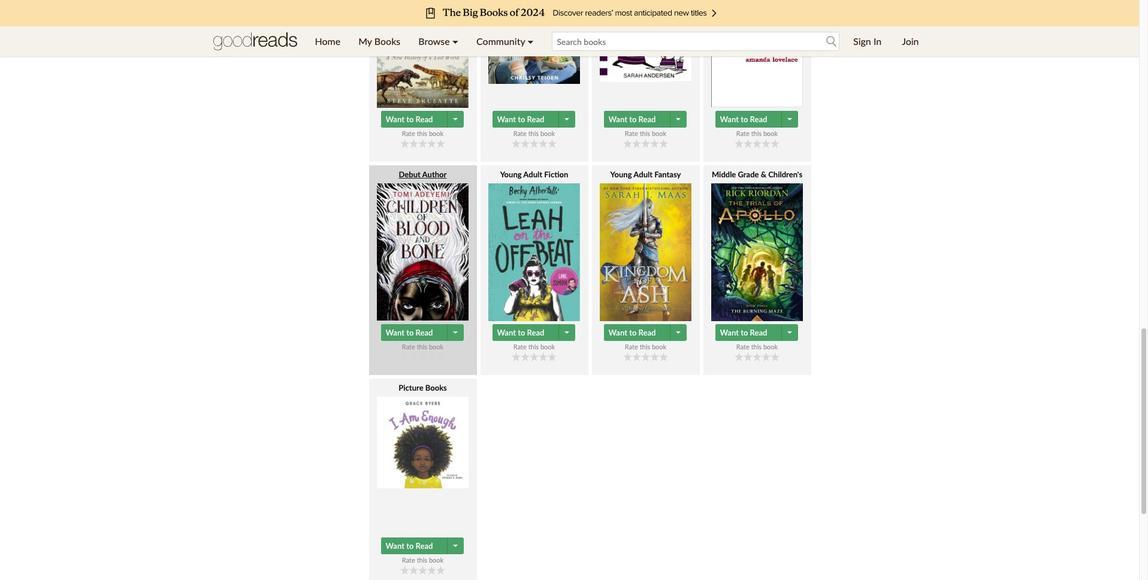 Task type: vqa. For each thing, say whether or not it's contained in the screenshot.
SHARE ON FACEBOOK image
no



Task type: describe. For each thing, give the bounding box(es) containing it.
Search books text field
[[552, 32, 840, 51]]

children's
[[768, 170, 802, 179]]

home
[[315, 35, 340, 47]]

Search for books to add to your shelves search field
[[552, 32, 840, 51]]

▾ for community ▾
[[527, 35, 534, 47]]

young adult fiction link
[[480, 169, 588, 321]]

join link
[[893, 26, 928, 56]]

sign
[[853, 35, 871, 47]]

young adult fantasy link
[[592, 169, 700, 321]]

▾ for browse ▾
[[452, 35, 458, 47]]

community ▾
[[476, 35, 534, 47]]

picture books link
[[369, 382, 477, 535]]

young adult fantasy
[[610, 170, 681, 179]]

community ▾ button
[[467, 26, 543, 56]]

young for young adult fantasy
[[610, 170, 632, 179]]

home link
[[306, 26, 349, 56]]

browse
[[418, 35, 450, 47]]

leah on the offbeat (simonverse, #3) image
[[488, 183, 580, 321]]

menu containing home
[[306, 26, 543, 56]]

fiction
[[544, 170, 568, 179]]

my books
[[358, 35, 400, 47]]

my
[[358, 35, 372, 47]]

browse ▾
[[418, 35, 458, 47]]

fantasy
[[654, 170, 681, 179]]

community
[[476, 35, 525, 47]]

young adult fiction
[[500, 170, 568, 179]]



Task type: locate. For each thing, give the bounding box(es) containing it.
join
[[902, 35, 919, 47]]

the rise and fall of the dinosaurs: a new history of a lost world image
[[377, 0, 469, 108]]

read
[[416, 115, 433, 124], [527, 115, 544, 124], [639, 115, 656, 124], [750, 115, 767, 124], [416, 328, 433, 337], [527, 328, 544, 337], [639, 328, 656, 337], [750, 328, 767, 337], [416, 541, 433, 551]]

&
[[761, 170, 766, 179]]

1 horizontal spatial young
[[610, 170, 632, 179]]

herding cats (sarah's scribbles, #3) image
[[600, 0, 691, 82]]

books
[[374, 35, 400, 47], [425, 383, 447, 393]]

middle grade & children's link
[[703, 169, 811, 321]]

adult left fantasy
[[634, 170, 653, 179]]

adult for fiction
[[523, 170, 542, 179]]

0 horizontal spatial books
[[374, 35, 400, 47]]

books right picture
[[425, 383, 447, 393]]

2 young from the left
[[610, 170, 632, 179]]

young for young adult fiction
[[500, 170, 522, 179]]

children of blood and bone (legacy of orïsha, #1) image
[[377, 183, 469, 321]]

▾
[[452, 35, 458, 47], [527, 35, 534, 47]]

want to read
[[386, 115, 433, 124], [497, 115, 544, 124], [609, 115, 656, 124], [720, 115, 767, 124], [386, 328, 433, 337], [497, 328, 544, 337], [609, 328, 656, 337], [720, 328, 767, 337], [386, 541, 433, 551]]

books for my books
[[374, 35, 400, 47]]

young
[[500, 170, 522, 179], [610, 170, 632, 179]]

adult left fiction
[[523, 170, 542, 179]]

kingdom of ash (throne of glass, #7) image
[[600, 183, 691, 321]]

1 horizontal spatial adult
[[634, 170, 653, 179]]

want
[[386, 115, 404, 124], [497, 115, 516, 124], [609, 115, 627, 124], [720, 115, 739, 124], [386, 328, 404, 337], [497, 328, 516, 337], [609, 328, 627, 337], [720, 328, 739, 337], [386, 541, 404, 551]]

browse ▾ button
[[409, 26, 467, 56]]

rate this book
[[402, 129, 444, 137], [513, 129, 555, 137], [625, 129, 666, 137], [736, 129, 778, 137], [402, 343, 444, 351], [513, 343, 555, 351], [625, 343, 666, 351], [736, 343, 778, 351], [402, 556, 444, 564]]

1 adult from the left
[[523, 170, 542, 179]]

cravings: hungry for more image
[[488, 0, 580, 84]]

the burning maze (the trials of apollo, #3) image
[[711, 183, 803, 321]]

0 horizontal spatial adult
[[523, 170, 542, 179]]

0 vertical spatial books
[[374, 35, 400, 47]]

1 vertical spatial books
[[425, 383, 447, 393]]

books right my
[[374, 35, 400, 47]]

middle
[[712, 170, 736, 179]]

sign in link
[[844, 26, 891, 56]]

books for picture books
[[425, 383, 447, 393]]

rate
[[402, 129, 415, 137], [513, 129, 527, 137], [625, 129, 638, 137], [736, 129, 750, 137], [402, 343, 415, 351], [513, 343, 527, 351], [625, 343, 638, 351], [736, 343, 750, 351], [402, 556, 415, 564]]

0 horizontal spatial young
[[500, 170, 522, 179]]

1 young from the left
[[500, 170, 522, 179]]

debut
[[399, 170, 421, 179]]

want to read button
[[381, 111, 449, 128], [492, 111, 560, 128], [604, 111, 671, 128], [715, 111, 783, 128], [381, 324, 449, 341], [492, 324, 560, 341], [604, 324, 671, 341], [715, 324, 783, 341], [381, 538, 449, 554]]

adult
[[523, 170, 542, 179], [634, 170, 653, 179]]

my books link
[[349, 26, 409, 56]]

sign in
[[853, 35, 882, 47]]

grade
[[738, 170, 759, 179]]

this
[[417, 129, 427, 137], [528, 129, 539, 137], [640, 129, 650, 137], [751, 129, 762, 137], [417, 343, 427, 351], [528, 343, 539, 351], [640, 343, 650, 351], [751, 343, 762, 351], [417, 556, 427, 564]]

author
[[422, 170, 447, 179]]

the most anticipated books of 2024 image
[[90, 0, 1049, 26]]

menu
[[306, 26, 543, 56]]

▾ inside "popup button"
[[527, 35, 534, 47]]

picture books
[[399, 383, 447, 393]]

in
[[874, 35, 882, 47]]

▾ right browse
[[452, 35, 458, 47]]

2 ▾ from the left
[[527, 35, 534, 47]]

▾ right community
[[527, 35, 534, 47]]

1 horizontal spatial books
[[425, 383, 447, 393]]

i am enough image
[[377, 397, 469, 488]]

middle grade & children's
[[712, 170, 802, 179]]

the witch doesn't burn in this one (women are some kind of magic, #2) image
[[711, 0, 803, 107]]

to
[[406, 115, 414, 124], [518, 115, 525, 124], [629, 115, 637, 124], [741, 115, 748, 124], [406, 328, 414, 337], [518, 328, 525, 337], [629, 328, 637, 337], [741, 328, 748, 337], [406, 541, 414, 551]]

young left fantasy
[[610, 170, 632, 179]]

adult for fantasy
[[634, 170, 653, 179]]

young left fiction
[[500, 170, 522, 179]]

picture
[[399, 383, 423, 393]]

1 ▾ from the left
[[452, 35, 458, 47]]

2 adult from the left
[[634, 170, 653, 179]]

book
[[429, 129, 444, 137], [540, 129, 555, 137], [652, 129, 666, 137], [763, 129, 778, 137], [429, 343, 444, 351], [540, 343, 555, 351], [652, 343, 666, 351], [763, 343, 778, 351], [429, 556, 444, 564]]

▾ inside popup button
[[452, 35, 458, 47]]

debut author
[[399, 170, 447, 179]]

1 horizontal spatial ▾
[[527, 35, 534, 47]]

0 horizontal spatial ▾
[[452, 35, 458, 47]]

debut author link
[[369, 169, 477, 321]]



